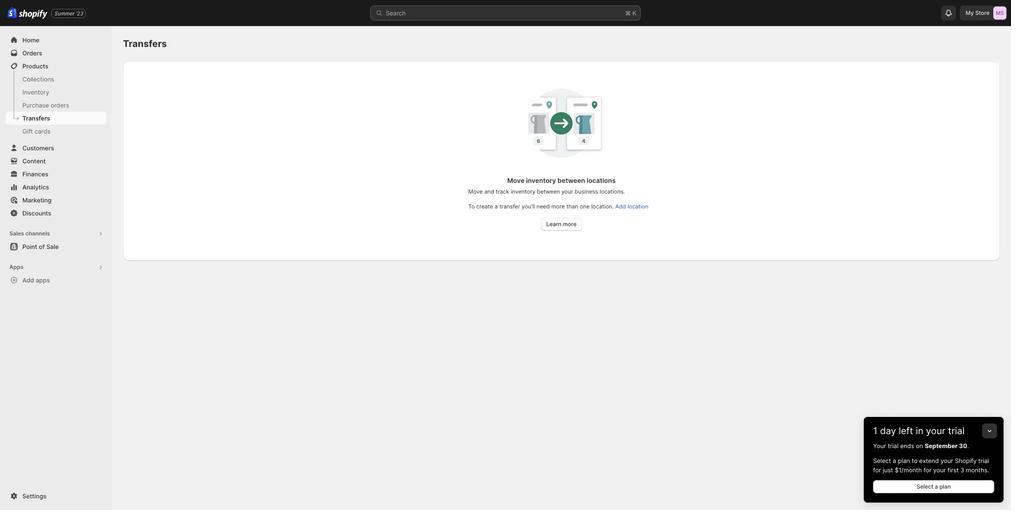 Task type: describe. For each thing, give the bounding box(es) containing it.
plan for select a plan
[[940, 484, 951, 491]]

store
[[976, 9, 990, 16]]

learn
[[547, 221, 562, 228]]

.
[[968, 443, 969, 450]]

select for select a plan to extend your shopify trial for just $1/month for your first 3 months.
[[873, 458, 891, 465]]

transfer
[[500, 203, 520, 210]]

my store image
[[994, 7, 1007, 20]]

sale
[[46, 243, 59, 251]]

summer
[[54, 10, 74, 17]]

summer '23
[[54, 10, 83, 17]]

point of sale button
[[0, 241, 112, 254]]

shopify image
[[19, 10, 48, 19]]

point
[[22, 243, 37, 251]]

purchase orders link
[[6, 99, 106, 112]]

september
[[925, 443, 958, 450]]

trial inside select a plan to extend your shopify trial for just $1/month for your first 3 months.
[[979, 458, 990, 465]]

your inside dropdown button
[[926, 426, 946, 437]]

analytics
[[22, 184, 49, 191]]

on
[[916, 443, 923, 450]]

track
[[496, 188, 509, 195]]

gift cards
[[22, 128, 50, 135]]

channels
[[25, 230, 50, 237]]

0 vertical spatial inventory
[[526, 177, 556, 185]]

orders
[[22, 49, 42, 57]]

k
[[633, 9, 637, 17]]

select a plan link
[[873, 481, 995, 494]]

you'll
[[522, 203, 535, 210]]

1 vertical spatial inventory
[[511, 188, 536, 195]]

marketing
[[22, 197, 52, 204]]

collections
[[22, 76, 54, 83]]

to
[[468, 203, 475, 210]]

move inventory between locations
[[507, 177, 616, 185]]

locations.
[[600, 188, 625, 195]]

0 vertical spatial transfers
[[123, 38, 167, 49]]

1 vertical spatial trial
[[888, 443, 899, 450]]

⌘
[[625, 9, 631, 17]]

purchase orders
[[22, 102, 69, 109]]

plan for select a plan to extend your shopify trial for just $1/month for your first 3 months.
[[898, 458, 910, 465]]

than
[[567, 203, 578, 210]]

inventory link
[[6, 86, 106, 99]]

3
[[961, 467, 965, 474]]

shopify image
[[7, 7, 17, 19]]

shopify
[[955, 458, 977, 465]]

collections link
[[6, 73, 106, 86]]

customers link
[[6, 142, 106, 155]]

your left the first
[[934, 467, 946, 474]]

1 day left in your trial button
[[864, 418, 1004, 437]]

apps
[[36, 277, 50, 284]]

orders link
[[6, 47, 106, 60]]

learn more
[[547, 221, 577, 228]]

transfers link
[[6, 112, 106, 125]]

2 for from the left
[[924, 467, 932, 474]]

sales
[[9, 230, 24, 237]]

sales channels
[[9, 230, 50, 237]]

1 horizontal spatial add
[[615, 203, 626, 210]]

add location link
[[615, 203, 649, 210]]

finances
[[22, 171, 48, 178]]

add apps
[[22, 277, 50, 284]]

home link
[[6, 34, 106, 47]]

create
[[476, 203, 493, 210]]

location.
[[591, 203, 614, 210]]

to create a transfer you'll need more than one location. add location
[[468, 203, 649, 210]]

apps button
[[6, 261, 106, 274]]

⌘ k
[[625, 9, 637, 17]]

purchase
[[22, 102, 49, 109]]

first
[[948, 467, 959, 474]]

point of sale link
[[6, 241, 106, 254]]

more inside learn more link
[[563, 221, 577, 228]]

home
[[22, 36, 39, 44]]

a for select a plan to extend your shopify trial for just $1/month for your first 3 months.
[[893, 458, 897, 465]]

1 day left in your trial element
[[864, 442, 1004, 503]]

0 horizontal spatial a
[[495, 203, 498, 210]]

location
[[628, 203, 649, 210]]

add apps button
[[6, 274, 106, 287]]

inventory
[[22, 89, 49, 96]]

analytics link
[[6, 181, 106, 194]]

marketing link
[[6, 194, 106, 207]]

extend
[[920, 458, 939, 465]]

content
[[22, 158, 46, 165]]

cards
[[35, 128, 50, 135]]

gift cards link
[[6, 125, 106, 138]]

a for select a plan
[[935, 484, 938, 491]]



Task type: vqa. For each thing, say whether or not it's contained in the screenshot.
Point of Sale
yes



Task type: locate. For each thing, give the bounding box(es) containing it.
trial up 30 on the right of page
[[948, 426, 965, 437]]

1 for from the left
[[873, 467, 881, 474]]

add
[[615, 203, 626, 210], [22, 277, 34, 284]]

and
[[484, 188, 494, 195]]

1 vertical spatial add
[[22, 277, 34, 284]]

move for move and track inventory between your business locations.
[[468, 188, 483, 195]]

1 vertical spatial more
[[563, 221, 577, 228]]

your down move inventory between locations
[[562, 188, 573, 195]]

apps
[[9, 264, 23, 271]]

1
[[873, 426, 878, 437]]

1 horizontal spatial select
[[917, 484, 934, 491]]

settings link
[[6, 490, 106, 503]]

'23
[[76, 10, 83, 17]]

your up september
[[926, 426, 946, 437]]

between up business
[[558, 177, 585, 185]]

between up need
[[537, 188, 560, 195]]

ends
[[901, 443, 915, 450]]

business
[[575, 188, 598, 195]]

1 vertical spatial a
[[893, 458, 897, 465]]

0 vertical spatial trial
[[948, 426, 965, 437]]

select up just
[[873, 458, 891, 465]]

1 vertical spatial transfers
[[22, 115, 50, 122]]

1 day left in your trial
[[873, 426, 965, 437]]

plan inside select a plan link
[[940, 484, 951, 491]]

products
[[22, 62, 48, 70]]

finances link
[[6, 168, 106, 181]]

select for select a plan
[[917, 484, 934, 491]]

my
[[966, 9, 974, 16]]

move and track inventory between your business locations.
[[468, 188, 625, 195]]

customers
[[22, 144, 54, 152]]

0 horizontal spatial for
[[873, 467, 881, 474]]

1 horizontal spatial move
[[507, 177, 525, 185]]

one
[[580, 203, 590, 210]]

plan down the first
[[940, 484, 951, 491]]

0 horizontal spatial plan
[[898, 458, 910, 465]]

move left and
[[468, 188, 483, 195]]

for
[[873, 467, 881, 474], [924, 467, 932, 474]]

inventory up you'll at top right
[[511, 188, 536, 195]]

0 horizontal spatial trial
[[888, 443, 899, 450]]

my store
[[966, 9, 990, 16]]

trial inside dropdown button
[[948, 426, 965, 437]]

learn more link
[[541, 218, 582, 231]]

to
[[912, 458, 918, 465]]

1 vertical spatial between
[[537, 188, 560, 195]]

1 vertical spatial move
[[468, 188, 483, 195]]

0 horizontal spatial add
[[22, 277, 34, 284]]

add inside button
[[22, 277, 34, 284]]

0 vertical spatial a
[[495, 203, 498, 210]]

0 vertical spatial select
[[873, 458, 891, 465]]

move for move inventory between locations
[[507, 177, 525, 185]]

0 horizontal spatial select
[[873, 458, 891, 465]]

1 horizontal spatial transfers
[[123, 38, 167, 49]]

content link
[[6, 155, 106, 168]]

of
[[39, 243, 45, 251]]

0 vertical spatial between
[[558, 177, 585, 185]]

trial up months.
[[979, 458, 990, 465]]

search
[[386, 9, 406, 17]]

2 vertical spatial trial
[[979, 458, 990, 465]]

more right learn
[[563, 221, 577, 228]]

need
[[537, 203, 550, 210]]

transfers
[[123, 38, 167, 49], [22, 115, 50, 122]]

in
[[916, 426, 924, 437]]

1 horizontal spatial a
[[893, 458, 897, 465]]

1 horizontal spatial plan
[[940, 484, 951, 491]]

a inside select a plan link
[[935, 484, 938, 491]]

trial right 'your'
[[888, 443, 899, 450]]

0 vertical spatial plan
[[898, 458, 910, 465]]

$1/month
[[895, 467, 922, 474]]

1 vertical spatial select
[[917, 484, 934, 491]]

2 vertical spatial a
[[935, 484, 938, 491]]

0 horizontal spatial move
[[468, 188, 483, 195]]

move
[[507, 177, 525, 185], [468, 188, 483, 195]]

months.
[[966, 467, 990, 474]]

for left just
[[873, 467, 881, 474]]

discounts link
[[6, 207, 106, 220]]

orders
[[51, 102, 69, 109]]

move up track
[[507, 177, 525, 185]]

select inside select a plan to extend your shopify trial for just $1/month for your first 3 months.
[[873, 458, 891, 465]]

between
[[558, 177, 585, 185], [537, 188, 560, 195]]

locations
[[587, 177, 616, 185]]

add left apps at the left
[[22, 277, 34, 284]]

select down select a plan to extend your shopify trial for just $1/month for your first 3 months.
[[917, 484, 934, 491]]

your trial ends on september 30 .
[[873, 443, 969, 450]]

plan inside select a plan to extend your shopify trial for just $1/month for your first 3 months.
[[898, 458, 910, 465]]

0 vertical spatial add
[[615, 203, 626, 210]]

30
[[959, 443, 968, 450]]

2 horizontal spatial a
[[935, 484, 938, 491]]

inventory up move and track inventory between your business locations.
[[526, 177, 556, 185]]

0 horizontal spatial transfers
[[22, 115, 50, 122]]

day
[[880, 426, 896, 437]]

left
[[899, 426, 913, 437]]

gift
[[22, 128, 33, 135]]

a
[[495, 203, 498, 210], [893, 458, 897, 465], [935, 484, 938, 491]]

1 horizontal spatial for
[[924, 467, 932, 474]]

your
[[873, 443, 886, 450]]

point of sale
[[22, 243, 59, 251]]

more
[[552, 203, 565, 210], [563, 221, 577, 228]]

summer '23 link
[[51, 9, 86, 18]]

for down extend
[[924, 467, 932, 474]]

just
[[883, 467, 893, 474]]

select a plan to extend your shopify trial for just $1/month for your first 3 months.
[[873, 458, 990, 474]]

add down the locations.
[[615, 203, 626, 210]]

your up the first
[[941, 458, 954, 465]]

plan
[[898, 458, 910, 465], [940, 484, 951, 491]]

plan up the $1/month
[[898, 458, 910, 465]]

2 horizontal spatial trial
[[979, 458, 990, 465]]

1 vertical spatial plan
[[940, 484, 951, 491]]

products link
[[6, 60, 106, 73]]

0 vertical spatial move
[[507, 177, 525, 185]]

a down select a plan to extend your shopify trial for just $1/month for your first 3 months.
[[935, 484, 938, 491]]

a inside select a plan to extend your shopify trial for just $1/month for your first 3 months.
[[893, 458, 897, 465]]

a right 'create'
[[495, 203, 498, 210]]

more left than
[[552, 203, 565, 210]]

0 vertical spatial more
[[552, 203, 565, 210]]

discounts
[[22, 210, 51, 217]]

sales channels button
[[6, 227, 106, 241]]

trial
[[948, 426, 965, 437], [888, 443, 899, 450], [979, 458, 990, 465]]

1 horizontal spatial trial
[[948, 426, 965, 437]]

a up just
[[893, 458, 897, 465]]

settings
[[22, 493, 46, 501]]

select a plan
[[917, 484, 951, 491]]



